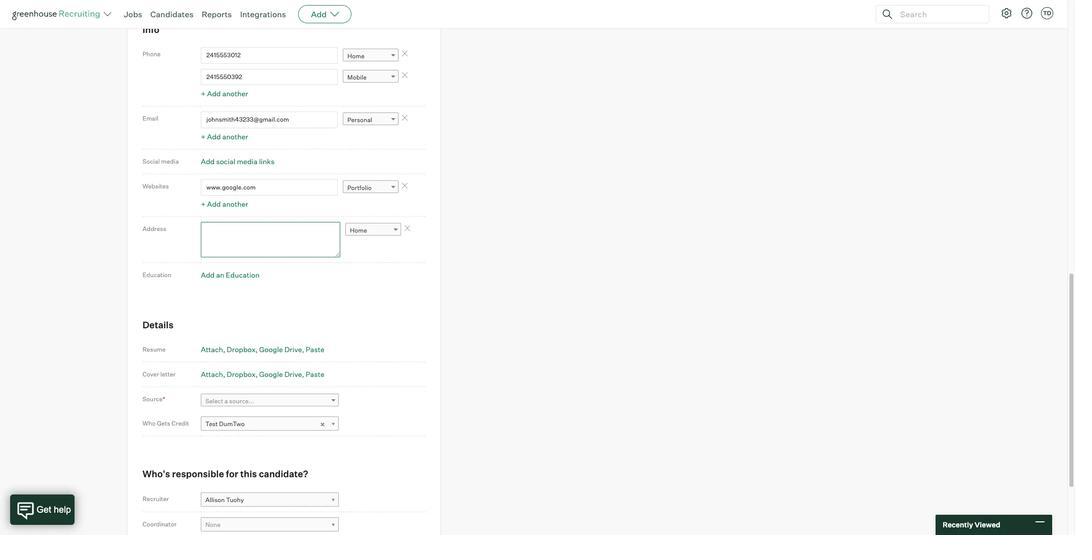 Task type: describe. For each thing, give the bounding box(es) containing it.
1 horizontal spatial media
[[237, 157, 258, 166]]

test
[[206, 421, 218, 428]]

responsible
[[172, 469, 224, 480]]

phone
[[143, 50, 161, 58]]

personal
[[348, 116, 372, 124]]

dropbox link for cover letter
[[227, 371, 258, 379]]

this
[[240, 469, 257, 480]]

dropbox for resume
[[227, 346, 256, 354]]

allison tuohy link
[[201, 493, 339, 508]]

add social media links link
[[201, 157, 275, 166]]

test dumtwo link
[[201, 417, 339, 432]]

dumtwo
[[219, 421, 245, 428]]

reports
[[202, 9, 232, 19]]

mobile link
[[343, 70, 399, 85]]

attach link for cover letter
[[201, 371, 225, 379]]

attach dropbox google drive paste for resume
[[201, 346, 325, 354]]

source...
[[229, 398, 254, 405]]

add social media links
[[201, 157, 275, 166]]

cover
[[143, 371, 159, 379]]

td button
[[1040, 5, 1056, 21]]

add an education
[[201, 271, 260, 280]]

google for cover letter
[[259, 371, 283, 379]]

source
[[143, 396, 163, 404]]

1 horizontal spatial education
[[226, 271, 260, 280]]

jobs link
[[124, 9, 142, 19]]

test dumtwo
[[206, 421, 245, 428]]

+ for phone
[[201, 89, 206, 98]]

another for email
[[222, 132, 248, 141]]

recently viewed
[[943, 521, 1001, 530]]

attach dropbox google drive paste for cover letter
[[201, 371, 325, 379]]

personal link
[[343, 113, 399, 128]]

+ add another link for phone
[[201, 89, 248, 98]]

select a source...
[[206, 398, 254, 405]]

gets
[[157, 420, 170, 428]]

google drive link for cover letter
[[259, 371, 304, 379]]

none link
[[201, 518, 339, 533]]

who's
[[143, 469, 170, 480]]

social media
[[143, 158, 179, 165]]

letter
[[160, 371, 176, 379]]

dropbox for cover letter
[[227, 371, 256, 379]]

recently
[[943, 521, 974, 530]]

websites element
[[201, 179, 426, 212]]

reports link
[[202, 9, 232, 19]]

1 vertical spatial home
[[350, 227, 367, 235]]

another for phone
[[222, 89, 248, 98]]

+ add another link for websites
[[201, 200, 248, 209]]

+ add another for websites
[[201, 200, 248, 209]]

0 vertical spatial home link
[[343, 49, 399, 63]]

paste link for resume
[[306, 346, 325, 354]]

candidate?
[[259, 469, 308, 480]]

td button
[[1042, 7, 1054, 19]]

paste for resume
[[306, 346, 325, 354]]



Task type: locate. For each thing, give the bounding box(es) containing it.
attach for cover letter
[[201, 371, 223, 379]]

1 vertical spatial google
[[259, 371, 283, 379]]

2 + add another link from the top
[[201, 132, 248, 141]]

1 vertical spatial another
[[222, 132, 248, 141]]

3 + from the top
[[201, 200, 206, 209]]

home
[[348, 52, 365, 60], [350, 227, 367, 235]]

who
[[143, 420, 156, 428]]

dropbox link for resume
[[227, 346, 258, 354]]

dropbox
[[227, 346, 256, 354], [227, 371, 256, 379]]

mobile
[[348, 74, 367, 81]]

media
[[237, 157, 258, 166], [161, 158, 179, 165]]

*
[[163, 396, 165, 404]]

2 + add another from the top
[[201, 132, 248, 141]]

1 vertical spatial paste
[[306, 371, 325, 379]]

1 vertical spatial home link
[[346, 223, 401, 238]]

2 attach from the top
[[201, 371, 223, 379]]

1 vertical spatial drive
[[285, 371, 302, 379]]

dropbox link
[[227, 346, 258, 354], [227, 371, 258, 379]]

1 dropbox from the top
[[227, 346, 256, 354]]

drive
[[285, 346, 302, 354], [285, 371, 302, 379]]

1 vertical spatial dropbox link
[[227, 371, 258, 379]]

drive for resume
[[285, 346, 302, 354]]

who's responsible for this candidate?
[[143, 469, 308, 480]]

0 vertical spatial home
[[348, 52, 365, 60]]

attach dropbox google drive paste
[[201, 346, 325, 354], [201, 371, 325, 379]]

1 another from the top
[[222, 89, 248, 98]]

2 vertical spatial + add another link
[[201, 200, 248, 209]]

add
[[311, 9, 327, 19], [207, 89, 221, 98], [207, 132, 221, 141], [201, 157, 215, 166], [207, 200, 221, 209], [201, 271, 215, 280]]

0 vertical spatial dropbox
[[227, 346, 256, 354]]

2 drive from the top
[[285, 371, 302, 379]]

attach
[[201, 346, 223, 354], [201, 371, 223, 379]]

for
[[226, 469, 239, 480]]

google drive link for resume
[[259, 346, 304, 354]]

0 vertical spatial paste link
[[306, 346, 325, 354]]

2 paste link from the top
[[306, 371, 325, 379]]

cover letter
[[143, 371, 176, 379]]

1 vertical spatial attach link
[[201, 371, 225, 379]]

media left links
[[237, 157, 258, 166]]

0 vertical spatial + add another link
[[201, 89, 248, 98]]

0 vertical spatial attach dropbox google drive paste
[[201, 346, 325, 354]]

1 attach from the top
[[201, 346, 223, 354]]

candidates
[[150, 9, 194, 19]]

coordinator
[[143, 521, 177, 529]]

None text field
[[201, 112, 338, 128]]

attach link for resume
[[201, 346, 225, 354]]

0 horizontal spatial education
[[143, 271, 172, 279]]

1 attach link from the top
[[201, 346, 225, 354]]

0 vertical spatial another
[[222, 89, 248, 98]]

1 paste from the top
[[306, 346, 325, 354]]

select
[[206, 398, 223, 405]]

integrations link
[[240, 9, 286, 19]]

google
[[259, 346, 283, 354], [259, 371, 283, 379]]

0 vertical spatial +
[[201, 89, 206, 98]]

0 vertical spatial dropbox link
[[227, 346, 258, 354]]

add inside websites "element"
[[207, 200, 221, 209]]

another inside websites "element"
[[222, 200, 248, 209]]

jobs
[[124, 9, 142, 19]]

1 + from the top
[[201, 89, 206, 98]]

2 vertical spatial + add another
[[201, 200, 248, 209]]

1 vertical spatial dropbox
[[227, 371, 256, 379]]

2 dropbox from the top
[[227, 371, 256, 379]]

social
[[143, 158, 160, 165]]

3 + add another from the top
[[201, 200, 248, 209]]

+ add another link
[[201, 89, 248, 98], [201, 132, 248, 141], [201, 200, 248, 209]]

paste for cover letter
[[306, 371, 325, 379]]

2 google from the top
[[259, 371, 283, 379]]

drive for cover letter
[[285, 371, 302, 379]]

1 vertical spatial + add another link
[[201, 132, 248, 141]]

2 attach link from the top
[[201, 371, 225, 379]]

google for resume
[[259, 346, 283, 354]]

details
[[143, 320, 174, 331]]

0 vertical spatial paste
[[306, 346, 325, 354]]

who gets credit
[[143, 420, 189, 428]]

allison
[[206, 497, 225, 504]]

recruiter
[[143, 496, 169, 503]]

address
[[143, 225, 166, 233]]

media right social
[[161, 158, 179, 165]]

+ inside websites "element"
[[201, 200, 206, 209]]

education down address
[[143, 271, 172, 279]]

td
[[1044, 10, 1052, 17]]

configure image
[[1001, 7, 1013, 19]]

+ add another for phone
[[201, 89, 248, 98]]

integrations
[[240, 9, 286, 19]]

3 + add another link from the top
[[201, 200, 248, 209]]

another for websites
[[222, 200, 248, 209]]

1 vertical spatial google drive link
[[259, 371, 304, 379]]

1 google drive link from the top
[[259, 346, 304, 354]]

None text field
[[201, 47, 338, 64], [201, 69, 338, 85], [201, 179, 338, 196], [201, 222, 340, 258], [201, 47, 338, 64], [201, 69, 338, 85], [201, 179, 338, 196], [201, 222, 340, 258]]

2 google drive link from the top
[[259, 371, 304, 379]]

portfolio link
[[343, 181, 399, 195]]

email
[[143, 115, 159, 122]]

Search text field
[[898, 7, 980, 22]]

home link up mobile link
[[343, 49, 399, 63]]

paste link
[[306, 346, 325, 354], [306, 371, 325, 379]]

+ add another link for email
[[201, 132, 248, 141]]

+ add another for email
[[201, 132, 248, 141]]

source *
[[143, 396, 165, 404]]

+ add another
[[201, 89, 248, 98], [201, 132, 248, 141], [201, 200, 248, 209]]

add button
[[298, 5, 352, 23]]

home up mobile at the top of page
[[348, 52, 365, 60]]

2 attach dropbox google drive paste from the top
[[201, 371, 325, 379]]

2 + from the top
[[201, 132, 206, 141]]

0 vertical spatial drive
[[285, 346, 302, 354]]

select a source... link
[[201, 394, 339, 409]]

allison tuohy
[[206, 497, 244, 504]]

home down portfolio
[[350, 227, 367, 235]]

2 dropbox link from the top
[[227, 371, 258, 379]]

home link down the "portfolio" link
[[346, 223, 401, 238]]

social
[[216, 157, 236, 166]]

none
[[206, 522, 221, 529]]

an
[[216, 271, 224, 280]]

1 google from the top
[[259, 346, 283, 354]]

+ for websites
[[201, 200, 206, 209]]

0 vertical spatial attach link
[[201, 346, 225, 354]]

google drive link
[[259, 346, 304, 354], [259, 371, 304, 379]]

2 another from the top
[[222, 132, 248, 141]]

websites
[[143, 182, 169, 190]]

links
[[259, 157, 275, 166]]

a
[[225, 398, 228, 405]]

paste link for cover letter
[[306, 371, 325, 379]]

3 another from the top
[[222, 200, 248, 209]]

another
[[222, 89, 248, 98], [222, 132, 248, 141], [222, 200, 248, 209]]

0 vertical spatial + add another
[[201, 89, 248, 98]]

1 drive from the top
[[285, 346, 302, 354]]

viewed
[[975, 521, 1001, 530]]

2 vertical spatial another
[[222, 200, 248, 209]]

1 vertical spatial attach dropbox google drive paste
[[201, 371, 325, 379]]

+ for email
[[201, 132, 206, 141]]

1 attach dropbox google drive paste from the top
[[201, 346, 325, 354]]

attach link
[[201, 346, 225, 354], [201, 371, 225, 379]]

education
[[226, 271, 260, 280], [143, 271, 172, 279]]

education right the an
[[226, 271, 260, 280]]

2 vertical spatial +
[[201, 200, 206, 209]]

1 vertical spatial + add another
[[201, 132, 248, 141]]

0 vertical spatial attach
[[201, 346, 223, 354]]

0 horizontal spatial media
[[161, 158, 179, 165]]

0 vertical spatial google drive link
[[259, 346, 304, 354]]

portfolio
[[348, 184, 372, 192]]

add an education link
[[201, 271, 260, 280]]

candidates link
[[150, 9, 194, 19]]

credit
[[172, 420, 189, 428]]

tuohy
[[226, 497, 244, 504]]

1 + add another link from the top
[[201, 89, 248, 98]]

1 + add another from the top
[[201, 89, 248, 98]]

2 paste from the top
[[306, 371, 325, 379]]

add inside popup button
[[311, 9, 327, 19]]

paste
[[306, 346, 325, 354], [306, 371, 325, 379]]

attach for resume
[[201, 346, 223, 354]]

1 vertical spatial +
[[201, 132, 206, 141]]

greenhouse recruiting image
[[12, 8, 104, 20]]

resume
[[143, 346, 166, 354]]

1 paste link from the top
[[306, 346, 325, 354]]

1 vertical spatial paste link
[[306, 371, 325, 379]]

1 dropbox link from the top
[[227, 346, 258, 354]]

home link
[[343, 49, 399, 63], [346, 223, 401, 238]]

+
[[201, 89, 206, 98], [201, 132, 206, 141], [201, 200, 206, 209]]

1 vertical spatial attach
[[201, 371, 223, 379]]

info
[[143, 24, 160, 35]]

+ add another inside websites "element"
[[201, 200, 248, 209]]

0 vertical spatial google
[[259, 346, 283, 354]]



Task type: vqa. For each thing, say whether or not it's contained in the screenshot.
to within TEST (19) Interview to schedule for Debrief
no



